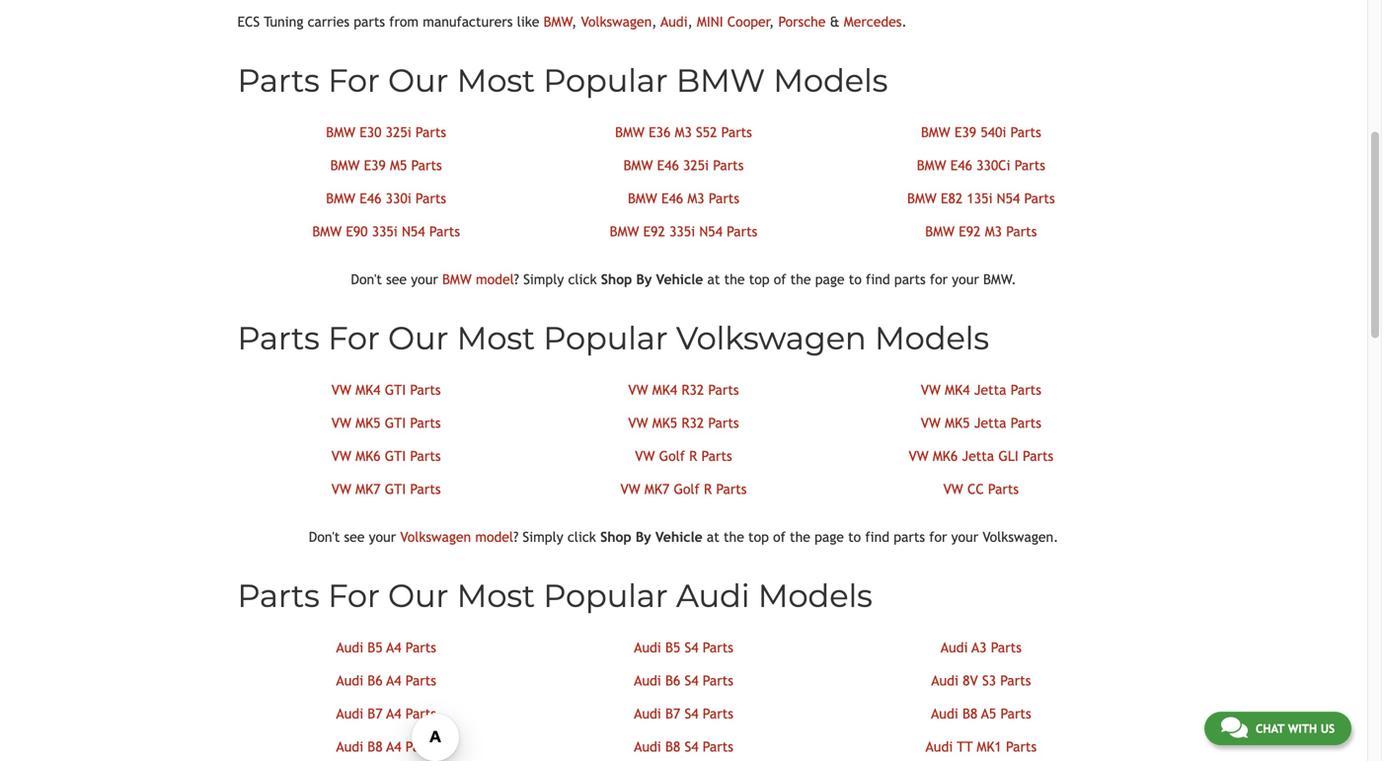 Task type: describe. For each thing, give the bounding box(es) containing it.
gli
[[999, 448, 1019, 464]]

a5
[[982, 706, 997, 722]]

audi a3 parts
[[941, 640, 1022, 656]]

audi b8 a5 parts link
[[931, 706, 1032, 722]]

s3
[[983, 673, 997, 689]]

bmw e82 135i n54 parts
[[908, 191, 1055, 206]]

vw for vw mk4 gti parts
[[332, 382, 352, 398]]

bmw e39 540i parts
[[921, 124, 1042, 140]]

1 vertical spatial golf
[[674, 481, 700, 497]]

mk5 for jetta
[[945, 415, 970, 431]]

vw mk4 jetta parts
[[921, 382, 1042, 398]]

bmw model link
[[442, 272, 514, 287]]

mk4 for r32
[[653, 382, 678, 398]]

bmw for bmw e30 325i parts
[[326, 124, 356, 140]]

? for volkswagen model
[[514, 529, 519, 545]]

vw mk5 gti parts
[[332, 415, 441, 431]]

volkswagen model link
[[400, 529, 514, 545]]

of for at the top of the page to find parts for your volkswagen.
[[773, 529, 786, 545]]

audi for audi tt mk1 parts
[[926, 739, 953, 755]]

vw mk7 gti parts
[[332, 481, 441, 497]]

? for bmw model
[[514, 272, 519, 287]]

our for parts for our most popular audi models
[[388, 577, 449, 615]]

330i
[[386, 191, 412, 206]]

mk7 for golf
[[645, 481, 670, 497]]

bmw e46 m3 parts link
[[628, 191, 740, 206]]

bmw for bmw e82 135i n54 parts
[[908, 191, 937, 206]]

bmw.
[[984, 272, 1017, 287]]

n54 for e82
[[997, 191, 1021, 206]]

vw mk5 jetta parts
[[921, 415, 1042, 431]]

audi b8 a5 parts
[[931, 706, 1032, 722]]

don't see your bmw model ? simply click shop by vehicle at the top of the page to find parts for your bmw.
[[351, 272, 1017, 287]]

vw mk4 gti parts
[[332, 382, 441, 398]]

us
[[1321, 722, 1335, 736]]

bmw right 'like'
[[544, 14, 573, 30]]

vw mk7 golf r parts link
[[621, 481, 747, 497]]

vw mk5 jetta parts link
[[921, 415, 1042, 431]]

e39 for 540i
[[955, 124, 977, 140]]

audi b5 s4 parts
[[634, 640, 734, 656]]

s4 for b5
[[685, 640, 699, 656]]

vw cc parts
[[944, 481, 1019, 497]]

b7 for a4
[[368, 706, 383, 722]]

audi for audi b6 a4 parts
[[336, 673, 364, 689]]

b7 for s4
[[666, 706, 681, 722]]

audi b5 a4 parts link
[[336, 640, 437, 656]]

bmw e39 m5 parts link
[[330, 158, 442, 173]]

e46 for 330i
[[360, 191, 382, 206]]

popular for audi
[[544, 577, 668, 615]]

e92 for m3
[[959, 224, 981, 240]]

audi b6 a4 parts
[[336, 673, 437, 689]]

e92 for 335i
[[644, 224, 666, 240]]

of for at the top of the page to find parts for your bmw.
[[774, 272, 787, 287]]

b6 for s4
[[666, 673, 681, 689]]

ecs tuning carries parts from manufacturers like bmw , volkswagen , audi , mini cooper , porsche & mercedes .
[[238, 14, 907, 30]]

find for volkswagen.
[[866, 529, 890, 545]]

audi for audi b6 s4 parts
[[634, 673, 661, 689]]

m5
[[390, 158, 407, 173]]

most for audi
[[457, 577, 535, 615]]

vw for vw mk7 gti parts
[[332, 481, 352, 497]]

1 horizontal spatial volkswagen
[[581, 14, 652, 30]]

audi for audi b7 s4 parts
[[634, 706, 661, 722]]

bmw e36 m3 s52 parts link
[[615, 124, 752, 140]]

mk5 for gti
[[356, 415, 381, 431]]

bmw e82 135i n54 parts link
[[908, 191, 1055, 206]]

audi tt mk1 parts link
[[926, 739, 1037, 755]]

most for volkswagen
[[457, 319, 535, 358]]

audi b6 s4 parts link
[[634, 673, 734, 689]]

a4 for b7
[[387, 706, 402, 722]]

for for bmw.
[[930, 272, 948, 287]]

shop for at the top of the page to find parts for your bmw.
[[601, 272, 632, 287]]

e39 for m5
[[364, 158, 386, 173]]

audi b7 a4 parts link
[[336, 706, 437, 722]]

a4 for b6
[[387, 673, 402, 689]]

audi b5 s4 parts link
[[634, 640, 734, 656]]

models for parts for our most popular audi models
[[758, 577, 873, 615]]

bmw e30 325i parts link
[[326, 124, 446, 140]]

m3 for e46
[[688, 191, 705, 206]]

bmw e92 m3 parts link
[[926, 224, 1037, 240]]

b8 for a4
[[368, 739, 383, 755]]

audi b5 a4 parts
[[336, 640, 437, 656]]

audi for audi b8 s4 parts
[[634, 739, 661, 755]]

bmw up s52
[[677, 61, 765, 100]]

1 horizontal spatial r
[[704, 481, 712, 497]]

a4 for b8
[[387, 739, 402, 755]]

bmw down bmw e90 335i n54 parts
[[442, 272, 472, 287]]

page for at the top of the page to find parts for your bmw.
[[816, 272, 845, 287]]

bmw e90 335i n54 parts link
[[312, 224, 460, 240]]

audi a3 parts link
[[941, 640, 1022, 656]]

audi b7 s4 parts link
[[634, 706, 734, 722]]

0 vertical spatial parts
[[354, 14, 385, 30]]

b6 for a4
[[368, 673, 383, 689]]

your left bmw model link
[[411, 272, 438, 287]]

b5 for s4
[[666, 640, 681, 656]]

vw mk6 jetta gli parts link
[[909, 448, 1054, 464]]

mk4 for jetta
[[945, 382, 970, 398]]

audi for audi b8 a4 parts
[[336, 739, 364, 755]]

our for parts for our most popular bmw models
[[388, 61, 449, 100]]

your down cc
[[952, 529, 979, 545]]

vw for vw mk6 gti parts
[[332, 448, 352, 464]]

click for volkswagen model
[[568, 529, 596, 545]]

e46 for 325i
[[657, 158, 679, 173]]

4 , from the left
[[770, 14, 775, 30]]

bmw link
[[544, 14, 573, 30]]

vw mk5 r32 parts
[[629, 415, 739, 431]]

vw golf r parts
[[635, 448, 733, 464]]

comments image
[[1222, 716, 1248, 740]]

b8 for a5
[[963, 706, 978, 722]]

our for parts for our most popular volkswagen models
[[388, 319, 449, 358]]

1 , from the left
[[573, 14, 577, 30]]

audi b7 a4 parts
[[336, 706, 437, 722]]

don't see your volkswagen model ? simply click shop by vehicle at the top of the page to find parts for your volkswagen.
[[309, 529, 1059, 545]]

bmw e92 335i n54 parts link
[[610, 224, 758, 240]]

vw mk4 gti parts link
[[332, 382, 441, 398]]

vw for vw cc parts
[[944, 481, 964, 497]]

540i
[[981, 124, 1007, 140]]

volkswagen link
[[581, 14, 652, 30]]

chat with us
[[1256, 722, 1335, 736]]

audi b6 s4 parts
[[634, 673, 734, 689]]

popular for bmw
[[544, 61, 668, 100]]

audi for audi 8v s3 parts
[[932, 673, 959, 689]]

330ci
[[977, 158, 1011, 173]]

see for don't see your bmw model ? simply click shop by vehicle at the top of the page to find parts for your bmw.
[[386, 272, 407, 287]]

vw mk5 r32 parts link
[[629, 415, 739, 431]]

bmw e30 325i parts
[[326, 124, 446, 140]]

r32 for mk5
[[682, 415, 704, 431]]

ecs
[[238, 14, 260, 30]]

vw mk6 gti parts
[[332, 448, 441, 464]]

vw mk7 golf r parts
[[621, 481, 747, 497]]

bmw for bmw e46 325i parts
[[624, 158, 653, 173]]

bmw e39 m5 parts
[[330, 158, 442, 173]]

mini cooper link
[[697, 14, 770, 30]]

find for bmw.
[[866, 272, 891, 287]]

mk7 for gti
[[356, 481, 381, 497]]

parts for don't see your volkswagen model ? simply click shop by vehicle at the top of the page to find parts for your volkswagen.
[[894, 529, 925, 545]]

&
[[830, 14, 840, 30]]

bmw for bmw e90 335i n54 parts
[[312, 224, 342, 240]]

.
[[902, 14, 907, 30]]

bmw for bmw e46 330i parts
[[326, 191, 356, 206]]

cooper
[[728, 14, 770, 30]]

top for at the top of the page to find parts for your volkswagen.
[[749, 529, 769, 545]]

335i for e90
[[372, 224, 398, 240]]

e90
[[346, 224, 368, 240]]

bmw e36 m3 s52 parts
[[615, 124, 752, 140]]

vw for vw mk5 jetta parts
[[921, 415, 941, 431]]



Task type: vqa. For each thing, say whether or not it's contained in the screenshot.


Task type: locate. For each thing, give the bounding box(es) containing it.
manufacturers
[[423, 14, 513, 30]]

b8 down audi b7 s4 parts
[[666, 739, 681, 755]]

1 vertical spatial volkswagen
[[677, 319, 867, 358]]

3 mk5 from the left
[[945, 415, 970, 431]]

for
[[328, 61, 380, 100], [328, 319, 380, 358], [328, 577, 380, 615]]

audi up audi b5 s4 parts
[[677, 577, 750, 615]]

audi for audi a3 parts
[[941, 640, 968, 656]]

0 vertical spatial e39
[[955, 124, 977, 140]]

1 vertical spatial model
[[475, 529, 514, 545]]

m3 down bmw e46 325i parts
[[688, 191, 705, 206]]

porsche link
[[779, 14, 826, 30]]

jetta up vw mk5 jetta parts link
[[975, 382, 1007, 398]]

bmw left e36
[[615, 124, 645, 140]]

bmw for bmw e36 m3 s52 parts
[[615, 124, 645, 140]]

tuning
[[264, 14, 304, 30]]

audi left a3
[[941, 640, 968, 656]]

1 vertical spatial popular
[[544, 319, 668, 358]]

bmw e46 325i parts link
[[624, 158, 744, 173]]

1 horizontal spatial b8
[[666, 739, 681, 755]]

s4 down audi b7 s4 parts
[[685, 739, 699, 755]]

for for parts for our most popular audi models
[[328, 577, 380, 615]]

1 s4 from the top
[[685, 640, 699, 656]]

e46 for 330ci
[[951, 158, 973, 173]]

for for parts for our most popular bmw models
[[328, 61, 380, 100]]

simply right bmw model link
[[524, 272, 564, 287]]

bmw e46 330i parts link
[[326, 191, 446, 206]]

gti for mk6
[[385, 448, 406, 464]]

bmw for bmw e39 540i parts
[[921, 124, 951, 140]]

1 vertical spatial top
[[749, 529, 769, 545]]

by down the vw mk7 golf r parts
[[636, 529, 651, 545]]

n54 for e92
[[700, 224, 723, 240]]

2 vertical spatial volkswagen
[[400, 529, 471, 545]]

2 vertical spatial popular
[[544, 577, 668, 615]]

the
[[725, 272, 745, 287], [791, 272, 811, 287], [724, 529, 745, 545], [790, 529, 811, 545]]

to for volkswagen.
[[849, 529, 861, 545]]

for for parts for our most popular volkswagen models
[[328, 319, 380, 358]]

vw for vw mk6 jetta gli parts
[[909, 448, 929, 464]]

our up vw mk4 gti parts link
[[388, 319, 449, 358]]

1 popular from the top
[[544, 61, 668, 100]]

0 vertical spatial our
[[388, 61, 449, 100]]

1 page from the top
[[816, 272, 845, 287]]

2 , from the left
[[652, 14, 657, 30]]

mk5 up vw mk6 jetta gli parts link
[[945, 415, 970, 431]]

1 horizontal spatial 325i
[[683, 158, 709, 173]]

335i for e92
[[670, 224, 695, 240]]

bmw down e30
[[330, 158, 360, 173]]

m3 down 'bmw e82 135i n54 parts'
[[985, 224, 1002, 240]]

0 vertical spatial 325i
[[386, 124, 412, 140]]

1 mk4 from the left
[[356, 382, 381, 398]]

1 mk6 from the left
[[356, 448, 381, 464]]

2 e92 from the left
[[959, 224, 981, 240]]

s4 up audi b6 s4 parts link
[[685, 640, 699, 656]]

1 horizontal spatial mk7
[[645, 481, 670, 497]]

volkswagen.
[[983, 529, 1059, 545]]

s4 for b7
[[685, 706, 699, 722]]

vw up vw mk5 gti parts
[[332, 382, 352, 398]]

for for volkswagen.
[[930, 529, 948, 545]]

audi tt mk1 parts
[[926, 739, 1037, 755]]

click up parts for our most popular volkswagen models
[[568, 272, 597, 287]]

see down bmw e90 335i n54 parts link
[[386, 272, 407, 287]]

b8 for s4
[[666, 739, 681, 755]]

vw down vw mk6 gti parts link
[[332, 481, 352, 497]]

for
[[930, 272, 948, 287], [930, 529, 948, 545]]

audi for audi b5 s4 parts
[[634, 640, 661, 656]]

3 mk4 from the left
[[945, 382, 970, 398]]

b5 for a4
[[368, 640, 383, 656]]

1 ? from the top
[[514, 272, 519, 287]]

popular for volkswagen
[[544, 319, 668, 358]]

carries
[[308, 14, 350, 30]]

mercedes
[[844, 14, 902, 30]]

audi up audi b6 a4 parts link
[[336, 640, 364, 656]]

, left mini
[[688, 14, 693, 30]]

0 horizontal spatial mk5
[[356, 415, 381, 431]]

don't for don't see your volkswagen model ? simply click shop by vehicle at the top of the page to find parts for your volkswagen.
[[309, 529, 340, 545]]

vw cc parts link
[[944, 481, 1019, 497]]

audi down audi b7 a4 parts link
[[336, 739, 364, 755]]

tt
[[957, 739, 973, 755]]

2 for from the top
[[328, 319, 380, 358]]

vw
[[332, 382, 352, 398], [629, 382, 648, 398], [921, 382, 941, 398], [332, 415, 352, 431], [629, 415, 648, 431], [921, 415, 941, 431], [332, 448, 352, 464], [635, 448, 655, 464], [909, 448, 929, 464], [332, 481, 352, 497], [621, 481, 641, 497], [944, 481, 964, 497]]

325i right e30
[[386, 124, 412, 140]]

1 horizontal spatial e92
[[959, 224, 981, 240]]

bmw down e36
[[624, 158, 653, 173]]

1 b7 from the left
[[368, 706, 383, 722]]

n54 down bmw e46 m3 parts link
[[700, 224, 723, 240]]

1 vertical spatial ?
[[514, 529, 519, 545]]

0 horizontal spatial volkswagen
[[400, 529, 471, 545]]

e46 left the 330i
[[360, 191, 382, 206]]

bmw e39 540i parts link
[[921, 124, 1042, 140]]

shop up parts for our most popular volkswagen models
[[601, 272, 632, 287]]

mk6
[[356, 448, 381, 464], [933, 448, 958, 464]]

3 s4 from the top
[[685, 706, 699, 722]]

2 mk7 from the left
[[645, 481, 670, 497]]

2 335i from the left
[[670, 224, 695, 240]]

audi left mini
[[661, 14, 688, 30]]

vw for vw mk5 r32 parts
[[629, 415, 648, 431]]

at down bmw e92 335i n54 parts
[[708, 272, 720, 287]]

audi b8 s4 parts link
[[634, 739, 734, 755]]

1 shop from the top
[[601, 272, 632, 287]]

model for volkswagen model
[[475, 529, 514, 545]]

0 horizontal spatial r
[[690, 448, 698, 464]]

n54 for e90
[[402, 224, 425, 240]]

2 mk5 from the left
[[653, 415, 678, 431]]

1 vertical spatial simply
[[523, 529, 564, 545]]

bmw for bmw e39 m5 parts
[[330, 158, 360, 173]]

1 vertical spatial m3
[[688, 191, 705, 206]]

for up e30
[[328, 61, 380, 100]]

click up parts for our most popular audi models
[[568, 529, 596, 545]]

don't
[[351, 272, 382, 287], [309, 529, 340, 545]]

s4 for b8
[[685, 739, 699, 755]]

2 for from the top
[[930, 529, 948, 545]]

1 vertical spatial of
[[773, 529, 786, 545]]

e92
[[644, 224, 666, 240], [959, 224, 981, 240]]

, left the porsche link
[[770, 14, 775, 30]]

0 vertical spatial to
[[849, 272, 862, 287]]

m3 left s52
[[675, 124, 692, 140]]

1 horizontal spatial b5
[[666, 640, 681, 656]]

m3 for e92
[[985, 224, 1002, 240]]

e92 down 135i at the top of the page
[[959, 224, 981, 240]]

1 vertical spatial jetta
[[975, 415, 1007, 431]]

b8
[[963, 706, 978, 722], [368, 739, 383, 755], [666, 739, 681, 755]]

2 b5 from the left
[[666, 640, 681, 656]]

b6 down the audi b5 s4 parts link
[[666, 673, 681, 689]]

a4
[[387, 640, 402, 656], [387, 673, 402, 689], [387, 706, 402, 722], [387, 739, 402, 755]]

1 vertical spatial by
[[636, 529, 651, 545]]

0 horizontal spatial n54
[[402, 224, 425, 240]]

vehicle for at the top of the page to find parts for your bmw.
[[656, 272, 704, 287]]

e82
[[941, 191, 963, 206]]

bmw down bmw e46 m3 parts link
[[610, 224, 639, 240]]

b6 down the audi b5 a4 parts link
[[368, 673, 383, 689]]

2 a4 from the top
[[387, 673, 402, 689]]

most
[[457, 61, 535, 100], [457, 319, 535, 358], [457, 577, 535, 615]]

1 vertical spatial r
[[704, 481, 712, 497]]

vw up vw mk6 gti parts link
[[332, 415, 352, 431]]

1 of from the top
[[774, 272, 787, 287]]

0 vertical spatial popular
[[544, 61, 668, 100]]

audi 8v s3 parts link
[[932, 673, 1032, 689]]

1 e92 from the left
[[644, 224, 666, 240]]

audi b6 a4 parts link
[[336, 673, 437, 689]]

1 vertical spatial don't
[[309, 529, 340, 545]]

2 b7 from the left
[[666, 706, 681, 722]]

0 vertical spatial shop
[[601, 272, 632, 287]]

gti down vw mk6 gti parts link
[[385, 481, 406, 497]]

2 mk4 from the left
[[653, 382, 678, 398]]

2 s4 from the top
[[685, 673, 699, 689]]

bmw e90 335i n54 parts
[[312, 224, 460, 240]]

top
[[749, 272, 770, 287], [749, 529, 769, 545]]

s4 for b6
[[685, 673, 699, 689]]

1 vertical spatial models
[[875, 319, 990, 358]]

a4 up audi b6 a4 parts link
[[387, 640, 402, 656]]

m3 for e36
[[675, 124, 692, 140]]

gti for mk7
[[385, 481, 406, 497]]

vehicle for at the top of the page to find parts for your volkswagen.
[[656, 529, 703, 545]]

1 vertical spatial see
[[344, 529, 365, 545]]

mk4 up vw mk5 gti parts
[[356, 382, 381, 398]]

2 our from the top
[[388, 319, 449, 358]]

audi up audi b6 s4 parts link
[[634, 640, 661, 656]]

vehicle down the vw mk7 golf r parts
[[656, 529, 703, 545]]

1 vertical spatial page
[[815, 529, 844, 545]]

mk6 for gti
[[356, 448, 381, 464]]

1 r32 from the top
[[682, 382, 704, 398]]

0 vertical spatial models
[[774, 61, 888, 100]]

simply for bmw model
[[524, 272, 564, 287]]

m3
[[675, 124, 692, 140], [688, 191, 705, 206], [985, 224, 1002, 240]]

at for at the top of the page to find parts for your volkswagen.
[[707, 529, 720, 545]]

audi down the audi b5 a4 parts link
[[336, 673, 364, 689]]

by down bmw e92 335i n54 parts link
[[637, 272, 652, 287]]

3 popular from the top
[[544, 577, 668, 615]]

parts for our most popular bmw models
[[238, 61, 888, 100]]

see down the vw mk7 gti parts 'link'
[[344, 529, 365, 545]]

2 b6 from the left
[[666, 673, 681, 689]]

2 gti from the top
[[385, 415, 406, 431]]

mk7 down vw golf r parts link
[[645, 481, 670, 497]]

1 gti from the top
[[385, 382, 406, 398]]

parts for our most popular audi models
[[238, 577, 873, 615]]

b7 down audi b6 a4 parts
[[368, 706, 383, 722]]

audi left 'tt' on the right of page
[[926, 739, 953, 755]]

vw mk7 gti parts link
[[332, 481, 441, 497]]

e46 up bmw e92 335i n54 parts link
[[662, 191, 684, 206]]

our down from
[[388, 61, 449, 100]]

audi for audi b5 a4 parts
[[336, 640, 364, 656]]

mk5 for r32
[[653, 415, 678, 431]]

1 vertical spatial parts
[[895, 272, 926, 287]]

audi down audi b6 s4 parts link
[[634, 706, 661, 722]]

1 b6 from the left
[[368, 673, 383, 689]]

325i for e46
[[683, 158, 709, 173]]

bmw e92 335i n54 parts
[[610, 224, 758, 240]]

1 horizontal spatial n54
[[700, 224, 723, 240]]

chat with us link
[[1205, 712, 1352, 746]]

325i
[[386, 124, 412, 140], [683, 158, 709, 173]]

0 vertical spatial r
[[690, 448, 698, 464]]

1 335i from the left
[[372, 224, 398, 240]]

bmw down e82
[[926, 224, 955, 240]]

your down vw mk7 gti parts
[[369, 529, 396, 545]]

1 for from the top
[[930, 272, 948, 287]]

3 most from the top
[[457, 577, 535, 615]]

2 vertical spatial most
[[457, 577, 535, 615]]

audi left 8v
[[932, 673, 959, 689]]

our up audi b5 a4 parts
[[388, 577, 449, 615]]

vw for vw golf r parts
[[635, 448, 655, 464]]

0 vertical spatial r32
[[682, 382, 704, 398]]

vw down vw mk5 gti parts
[[332, 448, 352, 464]]

bmw e46 330ci parts link
[[917, 158, 1046, 173]]

4 a4 from the top
[[387, 739, 402, 755]]

simply up parts for our most popular audi models
[[523, 529, 564, 545]]

s4 down audi b6 s4 parts link
[[685, 706, 699, 722]]

mk6 down vw mk5 gti parts
[[356, 448, 381, 464]]

b5
[[368, 640, 383, 656], [666, 640, 681, 656]]

1 to from the top
[[849, 272, 862, 287]]

a4 for b5
[[387, 640, 402, 656]]

3 our from the top
[[388, 577, 449, 615]]

2 horizontal spatial volkswagen
[[677, 319, 867, 358]]

1 mk5 from the left
[[356, 415, 381, 431]]

vw mk6 gti parts link
[[332, 448, 441, 464]]

page for at the top of the page to find parts for your volkswagen.
[[815, 529, 844, 545]]

audi up 'tt' on the right of page
[[931, 706, 959, 722]]

click
[[568, 272, 597, 287], [568, 529, 596, 545]]

vw for vw mk4 r32 parts
[[629, 382, 648, 398]]

1 vertical spatial for
[[328, 319, 380, 358]]

a4 down audi b6 a4 parts
[[387, 706, 402, 722]]

2 horizontal spatial b8
[[963, 706, 978, 722]]

1 horizontal spatial see
[[386, 272, 407, 287]]

n54 down the 330i
[[402, 224, 425, 240]]

0 vertical spatial click
[[568, 272, 597, 287]]

s4
[[685, 640, 699, 656], [685, 673, 699, 689], [685, 706, 699, 722], [685, 739, 699, 755]]

0 vertical spatial find
[[866, 272, 891, 287]]

for up the audi b5 a4 parts link
[[328, 577, 380, 615]]

2 horizontal spatial n54
[[997, 191, 1021, 206]]

0 horizontal spatial e92
[[644, 224, 666, 240]]

most down manufacturers
[[457, 61, 535, 100]]

0 vertical spatial model
[[476, 272, 514, 287]]

n54
[[997, 191, 1021, 206], [402, 224, 425, 240], [700, 224, 723, 240]]

0 horizontal spatial e39
[[364, 158, 386, 173]]

e92 down bmw e46 m3 parts link
[[644, 224, 666, 240]]

most down the volkswagen model link
[[457, 577, 535, 615]]

gti for mk5
[[385, 415, 406, 431]]

vw mk6 jetta gli parts
[[909, 448, 1054, 464]]

0 horizontal spatial b8
[[368, 739, 383, 755]]

gti for mk4
[[385, 382, 406, 398]]

0 horizontal spatial 335i
[[372, 224, 398, 240]]

see
[[386, 272, 407, 287], [344, 529, 365, 545]]

325i for e30
[[386, 124, 412, 140]]

1 mk7 from the left
[[356, 481, 381, 497]]

bmw e46 330i parts
[[326, 191, 446, 206]]

mercedes link
[[844, 14, 902, 30]]

1 vertical spatial to
[[849, 529, 861, 545]]

audi
[[661, 14, 688, 30], [677, 577, 750, 615], [336, 640, 364, 656], [634, 640, 661, 656], [941, 640, 968, 656], [336, 673, 364, 689], [634, 673, 661, 689], [932, 673, 959, 689], [336, 706, 364, 722], [634, 706, 661, 722], [931, 706, 959, 722], [336, 739, 364, 755], [634, 739, 661, 755], [926, 739, 953, 755]]

jetta for mk6
[[962, 448, 995, 464]]

from
[[389, 14, 419, 30]]

jetta
[[975, 382, 1007, 398], [975, 415, 1007, 431], [962, 448, 995, 464]]

1 horizontal spatial don't
[[351, 272, 382, 287]]

4 s4 from the top
[[685, 739, 699, 755]]

chat
[[1256, 722, 1285, 736]]

bmw e46 m3 parts
[[628, 191, 740, 206]]

vw for vw mk7 golf r parts
[[621, 481, 641, 497]]

e39 left m5
[[364, 158, 386, 173]]

for down vw cc parts
[[930, 529, 948, 545]]

with
[[1288, 722, 1318, 736]]

1 vertical spatial shop
[[601, 529, 632, 545]]

audi b8 a4 parts link
[[336, 739, 437, 755]]

2 ? from the top
[[514, 529, 519, 545]]

2 vertical spatial parts
[[894, 529, 925, 545]]

bmw up e82
[[917, 158, 947, 173]]

1 our from the top
[[388, 61, 449, 100]]

e30
[[360, 124, 382, 140]]

b7 down audi b6 s4 parts link
[[666, 706, 681, 722]]

135i
[[967, 191, 993, 206]]

top for at the top of the page to find parts for your bmw.
[[749, 272, 770, 287]]

vehicle
[[656, 272, 704, 287], [656, 529, 703, 545]]

3 , from the left
[[688, 14, 693, 30]]

1 vertical spatial for
[[930, 529, 948, 545]]

2 shop from the top
[[601, 529, 632, 545]]

bmw e92 m3 parts
[[926, 224, 1037, 240]]

vw down vw mk5 jetta parts
[[909, 448, 929, 464]]

b7
[[368, 706, 383, 722], [666, 706, 681, 722]]

2 popular from the top
[[544, 319, 668, 358]]

models for parts for our most popular bmw models
[[774, 61, 888, 100]]

r32 up vw mk5 r32 parts
[[682, 382, 704, 398]]

2 vertical spatial our
[[388, 577, 449, 615]]

0 vertical spatial page
[[816, 272, 845, 287]]

0 vertical spatial of
[[774, 272, 787, 287]]

at for at the top of the page to find parts for your bmw.
[[708, 272, 720, 287]]

b8 down audi b7 a4 parts link
[[368, 739, 383, 755]]

0 vertical spatial by
[[637, 272, 652, 287]]

2 top from the top
[[749, 529, 769, 545]]

0 horizontal spatial mk4
[[356, 382, 381, 398]]

s4 down the audi b5 s4 parts link
[[685, 673, 699, 689]]

audi link
[[661, 14, 688, 30]]

your left the bmw.
[[952, 272, 980, 287]]

1 most from the top
[[457, 61, 535, 100]]

3 for from the top
[[328, 577, 380, 615]]

1 a4 from the top
[[387, 640, 402, 656]]

0 horizontal spatial mk7
[[356, 481, 381, 497]]

mk4 up vw mk5 r32 parts
[[653, 382, 678, 398]]

0 vertical spatial for
[[328, 61, 380, 100]]

0 vertical spatial at
[[708, 272, 720, 287]]

don't down the e90
[[351, 272, 382, 287]]

bmw up the e90
[[326, 191, 356, 206]]

1 horizontal spatial e39
[[955, 124, 977, 140]]

2 vertical spatial jetta
[[962, 448, 995, 464]]

2 vertical spatial for
[[328, 577, 380, 615]]

bmw e46 330ci parts
[[917, 158, 1046, 173]]

shop for at the top of the page to find parts for your volkswagen.
[[601, 529, 632, 545]]

1 horizontal spatial mk6
[[933, 448, 958, 464]]

2 r32 from the top
[[682, 415, 704, 431]]

1 horizontal spatial 335i
[[670, 224, 695, 240]]

r
[[690, 448, 698, 464], [704, 481, 712, 497]]

3 a4 from the top
[[387, 706, 402, 722]]

2 most from the top
[[457, 319, 535, 358]]

porsche
[[779, 14, 826, 30]]

1 b5 from the left
[[368, 640, 383, 656]]

gti up vw mk6 gti parts link
[[385, 415, 406, 431]]

1 vertical spatial at
[[707, 529, 720, 545]]

1 vertical spatial e39
[[364, 158, 386, 173]]

1 vertical spatial click
[[568, 529, 596, 545]]

gti down vw mk5 gti parts
[[385, 448, 406, 464]]

vw for vw mk4 jetta parts
[[921, 382, 941, 398]]

2 vertical spatial models
[[758, 577, 873, 615]]

e46
[[657, 158, 679, 173], [951, 158, 973, 173], [360, 191, 382, 206], [662, 191, 684, 206]]

1 horizontal spatial b6
[[666, 673, 681, 689]]

simply for volkswagen model
[[523, 529, 564, 545]]

audi b7 s4 parts
[[634, 706, 734, 722]]

vw mk4 r32 parts link
[[629, 382, 739, 398]]

vw golf r parts link
[[635, 448, 733, 464]]

bmw for bmw e92 m3 parts
[[926, 224, 955, 240]]

1 top from the top
[[749, 272, 770, 287]]

mk6 down vw mk5 jetta parts
[[933, 448, 958, 464]]

0 horizontal spatial see
[[344, 529, 365, 545]]

0 vertical spatial most
[[457, 61, 535, 100]]

0 horizontal spatial b6
[[368, 673, 383, 689]]

, left audi "link"
[[652, 14, 657, 30]]

bmw e46 325i parts
[[624, 158, 744, 173]]

golf down vw golf r parts link
[[674, 481, 700, 497]]

find
[[866, 272, 891, 287], [866, 529, 890, 545]]

audi b8 a4 parts
[[336, 739, 437, 755]]

mk5
[[356, 415, 381, 431], [653, 415, 678, 431], [945, 415, 970, 431]]

for up vw mk4 gti parts
[[328, 319, 380, 358]]

0 vertical spatial m3
[[675, 124, 692, 140]]

0 vertical spatial vehicle
[[656, 272, 704, 287]]

2 of from the top
[[773, 529, 786, 545]]

at down the vw mk7 golf r parts
[[707, 529, 720, 545]]

0 vertical spatial for
[[930, 272, 948, 287]]

2 vertical spatial m3
[[985, 224, 1002, 240]]

click for bmw model
[[568, 272, 597, 287]]

golf
[[659, 448, 685, 464], [674, 481, 700, 497]]

model
[[476, 272, 514, 287], [475, 529, 514, 545]]

2 page from the top
[[815, 529, 844, 545]]

simply
[[524, 272, 564, 287], [523, 529, 564, 545]]

1 vertical spatial our
[[388, 319, 449, 358]]

0 horizontal spatial mk6
[[356, 448, 381, 464]]

0 horizontal spatial b7
[[368, 706, 383, 722]]

2 to from the top
[[849, 529, 861, 545]]

model for bmw model
[[476, 272, 514, 287]]

0 horizontal spatial 325i
[[386, 124, 412, 140]]

2 mk6 from the left
[[933, 448, 958, 464]]

1 horizontal spatial mk5
[[653, 415, 678, 431]]

4 gti from the top
[[385, 481, 406, 497]]

audi for audi b7 a4 parts
[[336, 706, 364, 722]]

0 horizontal spatial b5
[[368, 640, 383, 656]]

0 vertical spatial jetta
[[975, 382, 1007, 398]]

0 vertical spatial top
[[749, 272, 770, 287]]

parts for don't see your bmw model ? simply click shop by vehicle at the top of the page to find parts for your bmw.
[[895, 272, 926, 287]]

8v
[[963, 673, 979, 689]]

3 gti from the top
[[385, 448, 406, 464]]

audi down the audi b5 s4 parts link
[[634, 673, 661, 689]]

1 vertical spatial 325i
[[683, 158, 709, 173]]

0 vertical spatial don't
[[351, 272, 382, 287]]

popular down "volkswagen" link
[[544, 61, 668, 100]]

, left "volkswagen" link
[[573, 14, 577, 30]]

vw mk4 jetta parts link
[[921, 382, 1042, 398]]

1 for from the top
[[328, 61, 380, 100]]

r down vw golf r parts link
[[704, 481, 712, 497]]

0 vertical spatial volkswagen
[[581, 14, 652, 30]]

mk7
[[356, 481, 381, 497], [645, 481, 670, 497]]

r up the vw mk7 golf r parts
[[690, 448, 698, 464]]

0 vertical spatial golf
[[659, 448, 685, 464]]

e46 for m3
[[662, 191, 684, 206]]

jetta for mk5
[[975, 415, 1007, 431]]

mk6 for jetta
[[933, 448, 958, 464]]

popular up audi b5 s4 parts
[[544, 577, 668, 615]]

for left the bmw.
[[930, 272, 948, 287]]

0 horizontal spatial don't
[[309, 529, 340, 545]]

bmw up bmw e46 330ci parts
[[921, 124, 951, 140]]

1 vertical spatial r32
[[682, 415, 704, 431]]

bmw for bmw e46 330ci parts
[[917, 158, 947, 173]]

2 horizontal spatial mk4
[[945, 382, 970, 398]]

0 vertical spatial simply
[[524, 272, 564, 287]]

to
[[849, 272, 862, 287], [849, 529, 861, 545]]

most down bmw model link
[[457, 319, 535, 358]]

see for don't see your volkswagen model ? simply click shop by vehicle at the top of the page to find parts for your volkswagen.
[[344, 529, 365, 545]]

don't down vw mk7 gti parts
[[309, 529, 340, 545]]



